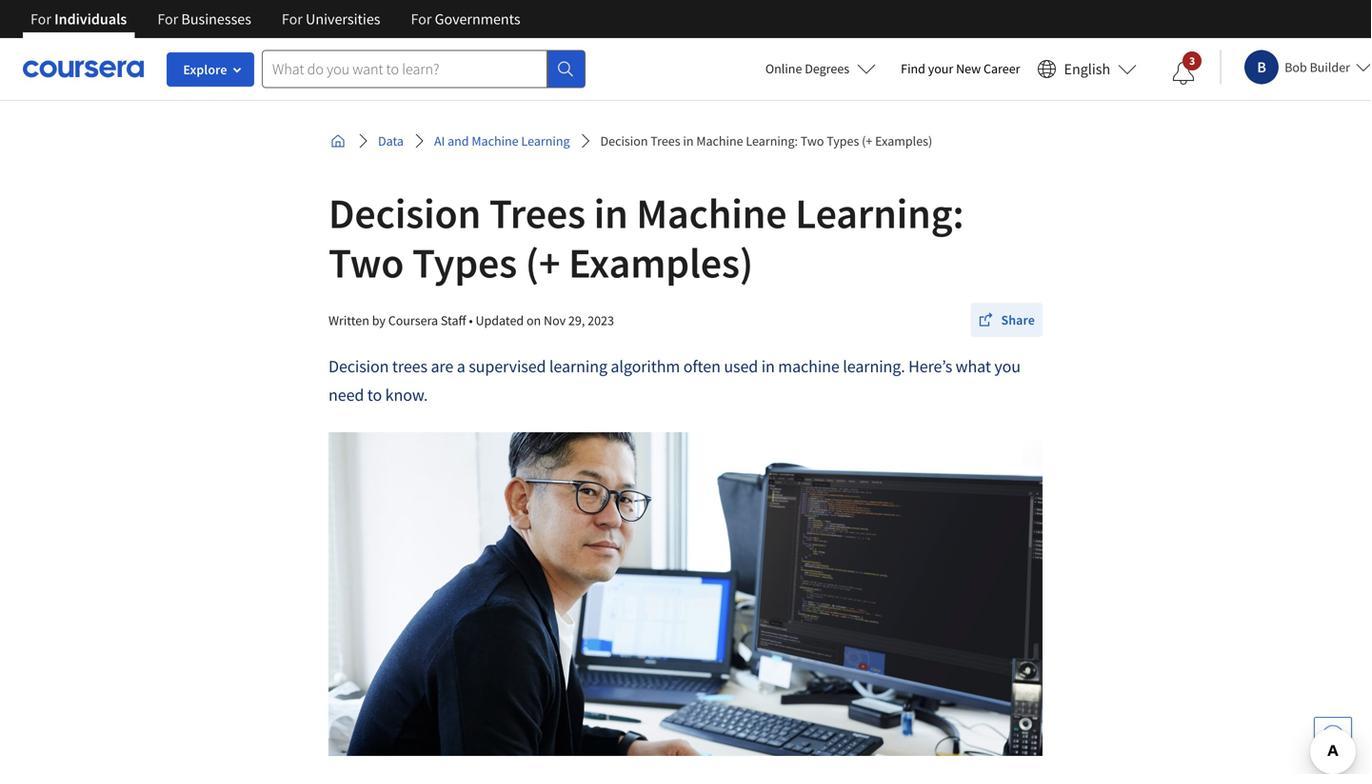 Task type: vqa. For each thing, say whether or not it's contained in the screenshot.
per
no



Task type: describe. For each thing, give the bounding box(es) containing it.
show notifications image
[[1173, 62, 1196, 85]]

nov
[[544, 312, 566, 329]]

for individuals
[[30, 10, 127, 29]]

decision inside decision trees in machine learning: two types (+ examples)
[[329, 187, 481, 240]]

new
[[957, 60, 981, 77]]

2023
[[588, 312, 614, 329]]

b
[[1258, 58, 1267, 77]]

0 vertical spatial in
[[683, 132, 694, 150]]

examples) inside decision trees in machine learning: two types (+ examples) link
[[876, 132, 933, 150]]

3
[[1190, 53, 1196, 68]]

and
[[448, 132, 469, 150]]

need
[[329, 384, 364, 406]]

to
[[368, 384, 382, 406]]

for universities
[[282, 10, 381, 29]]

find your new career link
[[892, 57, 1030, 81]]

find your new career
[[901, 60, 1021, 77]]

data link
[[371, 124, 412, 158]]

1 vertical spatial decision trees in machine learning: two types (+ examples)
[[329, 187, 965, 289]]

for governments
[[411, 10, 521, 29]]

written
[[329, 312, 370, 329]]

data
[[378, 132, 404, 150]]

two inside decision trees in machine learning: two types (+ examples) link
[[801, 132, 824, 150]]

ai and machine learning link
[[427, 124, 578, 158]]

decision trees in machine learning: two types (+ examples) link
[[593, 124, 941, 158]]

learning
[[522, 132, 570, 150]]

explore
[[183, 61, 227, 78]]

here's
[[909, 356, 953, 377]]

bob
[[1285, 59, 1308, 76]]

decision inside decision trees are a supervised learning algorithm often used in machine learning. here's what you need to know.
[[329, 356, 389, 377]]

learning: inside decision trees in machine learning: two types (+ examples)
[[796, 187, 965, 240]]

(+ inside decision trees in machine learning: two types (+ examples)
[[526, 236, 561, 289]]

share
[[1002, 312, 1036, 329]]

for for universities
[[282, 10, 303, 29]]

governments
[[435, 10, 521, 29]]

trees inside decision trees in machine learning: two types (+ examples)
[[490, 187, 586, 240]]

online
[[766, 60, 803, 77]]

coursera image
[[23, 54, 144, 84]]

for for governments
[[411, 10, 432, 29]]

builder
[[1311, 59, 1351, 76]]

learning
[[550, 356, 608, 377]]

trees inside decision trees in machine learning: two types (+ examples) link
[[651, 132, 681, 150]]

two inside decision trees in machine learning: two types (+ examples)
[[329, 236, 404, 289]]

decision trees are a supervised learning algorithm often used in machine learning. here's what you need to know.
[[329, 356, 1021, 406]]

29,
[[569, 312, 585, 329]]

by
[[372, 312, 386, 329]]

often
[[684, 356, 721, 377]]

a
[[457, 356, 466, 377]]

in inside decision trees in machine learning: two types (+ examples)
[[594, 187, 628, 240]]



Task type: locate. For each thing, give the bounding box(es) containing it.
in inside decision trees are a supervised learning algorithm often used in machine learning. here's what you need to know.
[[762, 356, 775, 377]]

what
[[956, 356, 992, 377]]

used
[[724, 356, 759, 377]]

4 for from the left
[[411, 10, 432, 29]]

machine
[[472, 132, 519, 150], [697, 132, 744, 150], [637, 187, 787, 240]]

find
[[901, 60, 926, 77]]

individuals
[[54, 10, 127, 29]]

decision right learning
[[601, 132, 648, 150]]

help center image
[[1322, 725, 1345, 748]]

2 vertical spatial decision
[[329, 356, 389, 377]]

0 horizontal spatial types
[[412, 236, 517, 289]]

on
[[527, 312, 541, 329]]

1 horizontal spatial types
[[827, 132, 860, 150]]

1 horizontal spatial examples)
[[876, 132, 933, 150]]

ai and machine learning
[[434, 132, 570, 150]]

bob builder
[[1285, 59, 1351, 76]]

two up by on the top of the page
[[329, 236, 404, 289]]

0 vertical spatial two
[[801, 132, 824, 150]]

examples)
[[876, 132, 933, 150], [569, 236, 754, 289]]

(+ inside decision trees in machine learning: two types (+ examples) link
[[862, 132, 873, 150]]

types
[[827, 132, 860, 150], [412, 236, 517, 289]]

1 vertical spatial two
[[329, 236, 404, 289]]

universities
[[306, 10, 381, 29]]

home image
[[331, 133, 346, 149]]

1 vertical spatial decision
[[329, 187, 481, 240]]

you
[[995, 356, 1021, 377]]

examples) up 2023
[[569, 236, 754, 289]]

online degrees
[[766, 60, 850, 77]]

degrees
[[805, 60, 850, 77]]

3 button
[[1158, 50, 1211, 96]]

0 horizontal spatial in
[[594, 187, 628, 240]]

0 vertical spatial trees
[[651, 132, 681, 150]]

supervised
[[469, 356, 546, 377]]

learning.
[[843, 356, 906, 377]]

decision trees in machine learning: two types (+ examples)
[[601, 132, 933, 150], [329, 187, 965, 289]]

decision trees in machine learning: two types (+ examples) down online
[[601, 132, 933, 150]]

(+ down online degrees popup button
[[862, 132, 873, 150]]

1 horizontal spatial (+
[[862, 132, 873, 150]]

for for individuals
[[30, 10, 51, 29]]

2 vertical spatial in
[[762, 356, 775, 377]]

1 horizontal spatial in
[[683, 132, 694, 150]]

What do you want to learn? text field
[[262, 50, 548, 88]]

1 vertical spatial (+
[[526, 236, 561, 289]]

1 vertical spatial in
[[594, 187, 628, 240]]

learning:
[[746, 132, 798, 150], [796, 187, 965, 240]]

machine inside decision trees in machine learning: two types (+ examples)
[[637, 187, 787, 240]]

None search field
[[262, 50, 586, 88]]

for up what do you want to learn? text field
[[411, 10, 432, 29]]

1 horizontal spatial trees
[[651, 132, 681, 150]]

types up •
[[412, 236, 517, 289]]

(+
[[862, 132, 873, 150], [526, 236, 561, 289]]

written by coursera staff • updated on nov 29, 2023
[[329, 312, 614, 329]]

two down online degrees
[[801, 132, 824, 150]]

english button
[[1030, 38, 1145, 100]]

1 vertical spatial learning:
[[796, 187, 965, 240]]

explore button
[[167, 52, 254, 87]]

decision down the data link
[[329, 187, 481, 240]]

trees
[[392, 356, 428, 377]]

staff
[[441, 312, 466, 329]]

0 horizontal spatial (+
[[526, 236, 561, 289]]

in
[[683, 132, 694, 150], [594, 187, 628, 240], [762, 356, 775, 377]]

1 for from the left
[[30, 10, 51, 29]]

examples) down find
[[876, 132, 933, 150]]

for left businesses
[[158, 10, 178, 29]]

know.
[[386, 384, 428, 406]]

decision
[[601, 132, 648, 150], [329, 187, 481, 240], [329, 356, 389, 377]]

2 horizontal spatial in
[[762, 356, 775, 377]]

machine
[[779, 356, 840, 377]]

[featured image] a machine learning engineer sits at his workstation with a laptop and a monitor. image
[[329, 433, 1043, 756]]

1 vertical spatial types
[[412, 236, 517, 289]]

2 for from the left
[[158, 10, 178, 29]]

english
[[1065, 60, 1111, 79]]

0 vertical spatial (+
[[862, 132, 873, 150]]

for businesses
[[158, 10, 251, 29]]

0 vertical spatial types
[[827, 132, 860, 150]]

algorithm
[[611, 356, 680, 377]]

two
[[801, 132, 824, 150], [329, 236, 404, 289]]

banner navigation
[[15, 0, 536, 38]]

0 vertical spatial examples)
[[876, 132, 933, 150]]

businesses
[[181, 10, 251, 29]]

examples) inside decision trees in machine learning: two types (+ examples)
[[569, 236, 754, 289]]

decision up need
[[329, 356, 389, 377]]

for left universities
[[282, 10, 303, 29]]

1 vertical spatial trees
[[490, 187, 586, 240]]

trees
[[651, 132, 681, 150], [490, 187, 586, 240]]

for
[[30, 10, 51, 29], [158, 10, 178, 29], [282, 10, 303, 29], [411, 10, 432, 29]]

share button
[[971, 303, 1043, 337], [971, 303, 1043, 337]]

types down the degrees
[[827, 132, 860, 150]]

online degrees button
[[751, 48, 892, 90]]

types inside decision trees in machine learning: two types (+ examples)
[[412, 236, 517, 289]]

3 for from the left
[[282, 10, 303, 29]]

for for businesses
[[158, 10, 178, 29]]

•
[[469, 312, 473, 329]]

career
[[984, 60, 1021, 77]]

1 horizontal spatial two
[[801, 132, 824, 150]]

0 horizontal spatial trees
[[490, 187, 586, 240]]

0 vertical spatial learning:
[[746, 132, 798, 150]]

0 vertical spatial decision
[[601, 132, 648, 150]]

1 vertical spatial examples)
[[569, 236, 754, 289]]

your
[[929, 60, 954, 77]]

coursera
[[388, 312, 438, 329]]

are
[[431, 356, 454, 377]]

0 vertical spatial decision trees in machine learning: two types (+ examples)
[[601, 132, 933, 150]]

ai
[[434, 132, 445, 150]]

0 horizontal spatial examples)
[[569, 236, 754, 289]]

for left individuals
[[30, 10, 51, 29]]

0 horizontal spatial two
[[329, 236, 404, 289]]

updated
[[476, 312, 524, 329]]

decision trees in machine learning: two types (+ examples) up 2023
[[329, 187, 965, 289]]

(+ up on
[[526, 236, 561, 289]]



